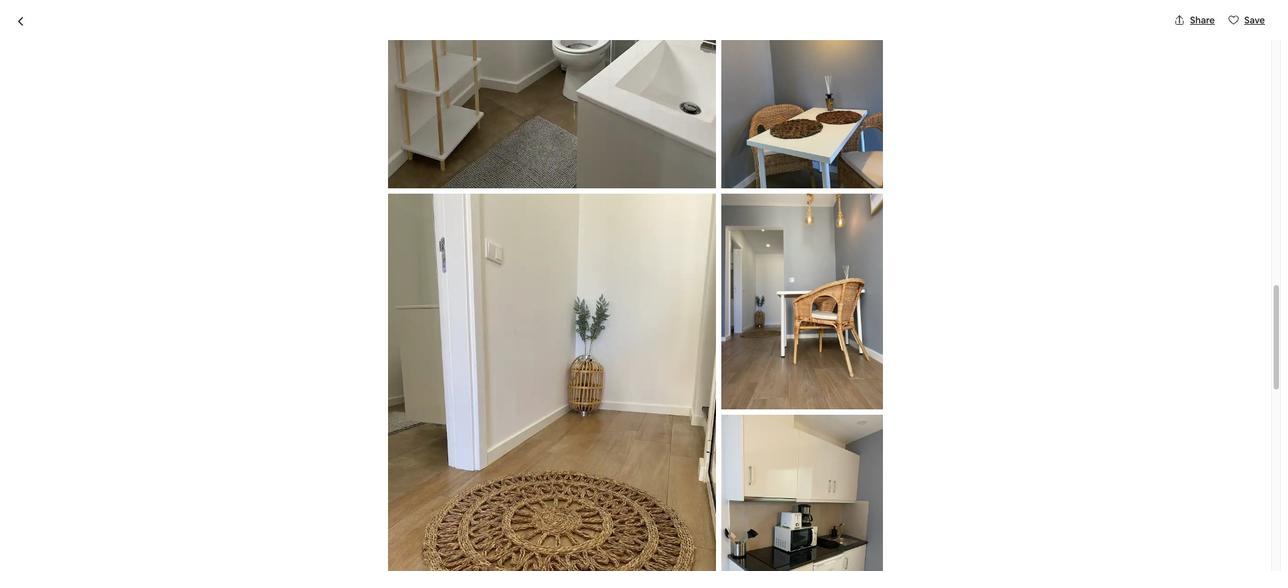 Task type: describe. For each thing, give the bounding box(es) containing it.
before
[[801, 462, 830, 474]]

in inside entire rental unit in nazaré, portugal 1 bed · 1 bath
[[376, 426, 388, 445]]

2
[[615, 68, 625, 91]]

lovely studio/apartment in sítio da nazaré 2 image 5 image
[[828, 261, 1010, 406]]

add
[[667, 21, 685, 33]]

studio/apartment
[[318, 68, 468, 91]]

hosted
[[304, 517, 341, 531]]

taxes
[[832, 462, 855, 474]]

add guests button
[[656, 11, 754, 43]]

none search field containing anywhere
[[518, 11, 754, 43]]

lovely studio/apartment in sítio da nazaré 2 image 3 image
[[641, 261, 823, 406]]

unit
[[347, 426, 373, 445]]

1 1 from the left
[[370, 446, 374, 460]]

nazaré
[[554, 68, 612, 91]]

share button
[[1169, 9, 1221, 31]]

lovely studio/apartment in sítio da nazaré 2 image 2 image
[[641, 106, 823, 256]]

save
[[1245, 14, 1266, 26]]

share
[[1191, 14, 1216, 26]]

nazaré,
[[391, 426, 442, 445]]

anywhere button
[[518, 11, 591, 43]]

any week
[[602, 21, 645, 33]]

$700 aud
[[777, 443, 847, 462]]

lovely
[[262, 68, 314, 91]]

lovely studio/apartment in sítio da nazaré 2 image 1 image
[[262, 106, 636, 406]]

entire
[[262, 426, 301, 445]]

any week button
[[591, 11, 656, 43]]

lovely studio/apartment in sítio da nazaré 2
[[262, 68, 625, 91]]

12/17/2023
[[785, 508, 832, 520]]

hosted by daniela
[[304, 517, 396, 531]]

lovely studio/apartment in sítio da nazaré 2 image 4 image
[[828, 106, 1010, 256]]

anywhere
[[535, 21, 580, 33]]

bath
[[410, 446, 433, 460]]

by
[[344, 517, 356, 531]]



Task type: locate. For each thing, give the bounding box(es) containing it.
$700 aud $626 aud total before taxes
[[777, 443, 920, 474]]

0 horizontal spatial in
[[376, 426, 388, 445]]

listing image 12 image
[[722, 415, 884, 571], [722, 415, 884, 571]]

1 vertical spatial in
[[376, 426, 388, 445]]

None search field
[[518, 11, 754, 43]]

entire rental unit in nazaré, portugal 1 bed · 1 bath
[[262, 426, 503, 460]]

guests
[[687, 21, 716, 33]]

add guests
[[667, 21, 716, 33]]

$626 aud
[[850, 443, 920, 462]]

1
[[370, 446, 374, 460], [403, 446, 408, 460]]

total
[[777, 462, 799, 474]]

portugal
[[445, 426, 503, 445]]

listing image 7 image
[[388, 0, 717, 189], [388, 0, 717, 189]]

listing image 9 image
[[722, 0, 884, 189], [722, 0, 884, 189]]

da
[[530, 68, 551, 91]]

listing image 10 image
[[388, 194, 717, 571], [388, 194, 717, 571]]

1 right ·
[[403, 446, 408, 460]]

bed
[[377, 446, 396, 460]]

dialog containing share
[[0, 0, 1282, 571]]

daniela
[[358, 517, 396, 531]]

1 horizontal spatial in
[[472, 68, 487, 91]]

sítio
[[490, 68, 526, 91]]

week
[[621, 21, 645, 33]]

in
[[472, 68, 487, 91], [376, 426, 388, 445]]

listing image 11 image
[[722, 194, 884, 410], [722, 194, 884, 410]]

1 horizontal spatial 1
[[403, 446, 408, 460]]

1 left bed
[[370, 446, 374, 460]]

any
[[602, 21, 619, 33]]

rental
[[304, 426, 344, 445]]

·
[[399, 446, 401, 460]]

in up bed
[[376, 426, 388, 445]]

0 vertical spatial in
[[472, 68, 487, 91]]

dialog
[[0, 0, 1282, 571]]

0 horizontal spatial 1
[[370, 446, 374, 460]]

2 1 from the left
[[403, 446, 408, 460]]

12/17/2023 button
[[777, 490, 993, 528]]

save button
[[1224, 9, 1271, 31]]

in left sítio
[[472, 68, 487, 91]]



Task type: vqa. For each thing, say whether or not it's contained in the screenshot.
creatures
no



